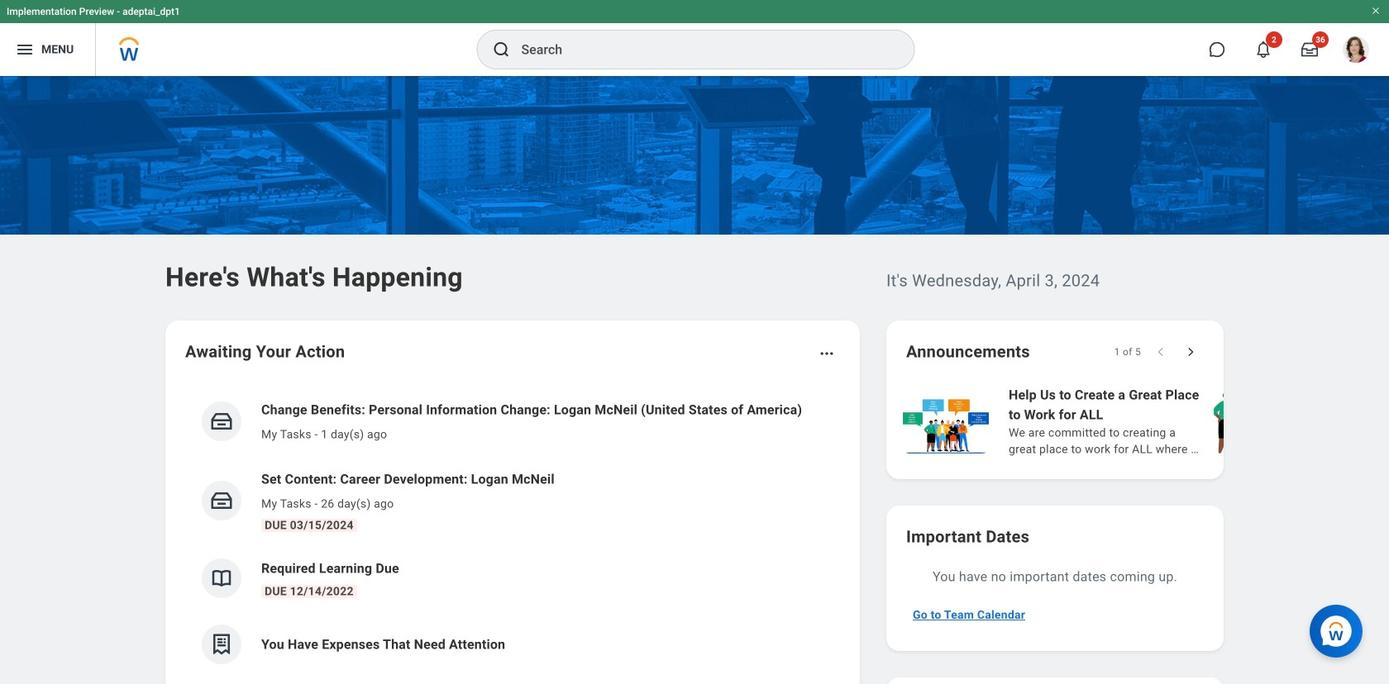 Task type: locate. For each thing, give the bounding box(es) containing it.
search image
[[492, 40, 512, 60]]

banner
[[0, 0, 1390, 76]]

chevron left small image
[[1153, 344, 1170, 361]]

related actions image
[[819, 346, 836, 362]]

list
[[900, 384, 1390, 460], [185, 387, 841, 678]]

close environment banner image
[[1372, 6, 1382, 16]]

profile logan mcneil image
[[1344, 36, 1370, 66]]

status
[[1115, 346, 1142, 359]]

book open image
[[209, 567, 234, 592]]

inbox large image
[[1302, 41, 1319, 58]]

main content
[[0, 76, 1390, 685]]

inbox image
[[209, 410, 234, 434]]



Task type: vqa. For each thing, say whether or not it's contained in the screenshot.
Profile Logan McNeil Image at the right of the page
yes



Task type: describe. For each thing, give the bounding box(es) containing it.
0 horizontal spatial list
[[185, 387, 841, 678]]

1 horizontal spatial list
[[900, 384, 1390, 460]]

inbox image
[[209, 489, 234, 514]]

dashboard expenses image
[[209, 633, 234, 658]]

Search Workday  search field
[[522, 31, 881, 68]]

notifications large image
[[1256, 41, 1272, 58]]

chevron right small image
[[1183, 344, 1200, 361]]

justify image
[[15, 40, 35, 60]]



